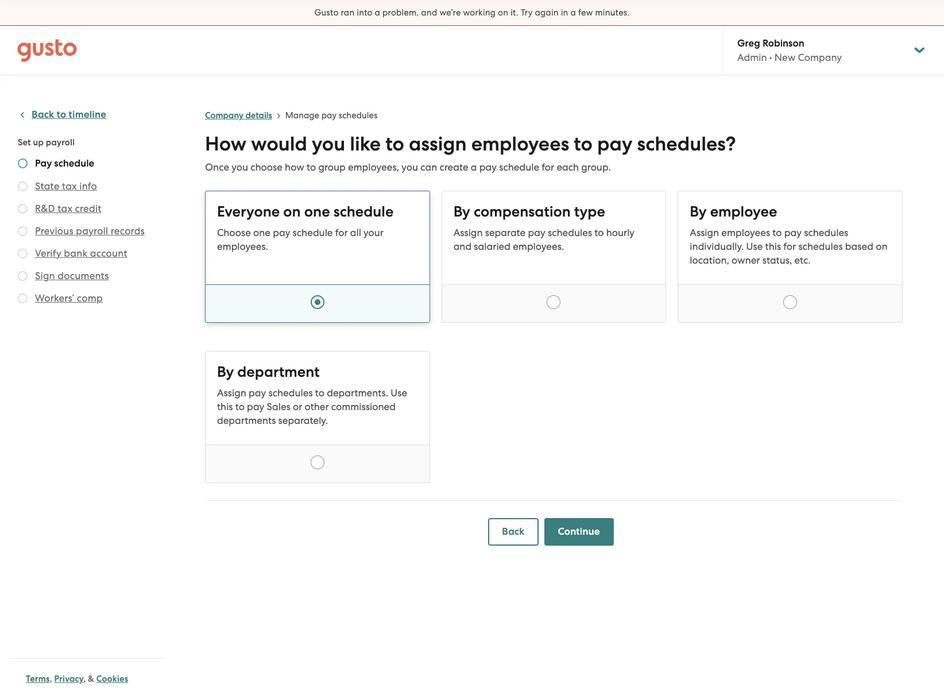 Task type: vqa. For each thing, say whether or not it's contained in the screenshot.
second is from the bottom of the Dialog main content element
no



Task type: locate. For each thing, give the bounding box(es) containing it.
assign inside assign separate pay schedules to hourly and salaried employees.
[[454, 227, 483, 238]]

0 horizontal spatial by
[[217, 363, 234, 381]]

2 check image from the top
[[18, 182, 28, 191]]

0 horizontal spatial employees
[[472, 132, 569, 156]]

company right new
[[798, 52, 842, 63]]

and left we're
[[421, 7, 438, 18]]

None button
[[205, 191, 430, 323], [442, 191, 667, 323], [678, 191, 903, 323], [205, 351, 430, 483], [205, 191, 430, 323], [442, 191, 667, 323], [678, 191, 903, 323], [205, 351, 430, 483]]

manage pay schedules
[[285, 110, 378, 121]]

you up group
[[312, 132, 345, 156]]

hourly
[[607, 227, 635, 238]]

2 check image from the top
[[18, 271, 28, 281]]

1 employees. from the left
[[217, 241, 268, 252]]

once
[[205, 161, 229, 173]]

2 vertical spatial on
[[876, 241, 888, 252]]

tax left info
[[62, 180, 77, 192]]

payroll inside button
[[76, 225, 108, 237]]

privacy link
[[54, 674, 83, 684]]

for up status,
[[784, 241, 796, 252]]

back inside back to timeline button
[[32, 109, 54, 121]]

on right based
[[876, 241, 888, 252]]

pay inside assign separate pay schedules to hourly and salaried employees.
[[528, 227, 546, 238]]

1 horizontal spatial payroll
[[76, 225, 108, 237]]

use inside the assign pay schedules to departments. use this to pay sales or other commissioned departments separately.
[[391, 387, 407, 399]]

departments
[[217, 415, 276, 426]]

choose
[[251, 161, 283, 173]]

0 vertical spatial tax
[[62, 180, 77, 192]]

r&d tax credit
[[35, 203, 101, 214]]

check image left r&d
[[18, 204, 28, 214]]

0 vertical spatial one
[[304, 203, 330, 221]]

3 check image from the top
[[18, 294, 28, 303]]

assign up salaried
[[454, 227, 483, 238]]

2 horizontal spatial on
[[876, 241, 888, 252]]

a
[[375, 7, 380, 18], [571, 7, 576, 18], [471, 161, 477, 173]]

, left &
[[83, 674, 86, 684]]

employees.
[[217, 241, 268, 252], [513, 241, 564, 252]]

assign up individually.
[[690, 227, 719, 238]]

1 horizontal spatial company
[[798, 52, 842, 63]]

gusto
[[315, 7, 339, 18]]

manage
[[285, 110, 319, 121]]

by for by compensation type
[[454, 203, 470, 221]]

workers'
[[35, 292, 74, 304]]

1 check image from the top
[[18, 226, 28, 236]]

use up commissioned
[[391, 387, 407, 399]]

1 vertical spatial one
[[253, 227, 271, 238]]

back to timeline
[[32, 109, 106, 121]]

employees. down by compensation type
[[513, 241, 564, 252]]

assign employees to pay schedules individually. use this for schedules based on location, owner status, etc.
[[690, 227, 888, 266]]

based
[[846, 241, 874, 252]]

you left the can on the left of page
[[402, 161, 418, 173]]

by
[[454, 203, 470, 221], [690, 203, 707, 221], [217, 363, 234, 381]]

check image left state
[[18, 182, 28, 191]]

employees. inside choose one pay schedule for all your employees.
[[217, 241, 268, 252]]

type
[[575, 203, 606, 221]]

employees inside assign employees to pay schedules individually. use this for schedules based on location, owner status, etc.
[[722, 227, 770, 238]]

schedule up 'compensation'
[[499, 161, 540, 173]]

assign inside the assign pay schedules to departments. use this to pay sales or other commissioned departments separately.
[[217, 387, 246, 399]]

1 vertical spatial use
[[391, 387, 407, 399]]

employees. down the choose
[[217, 241, 268, 252]]

employees
[[472, 132, 569, 156], [722, 227, 770, 238]]

payroll
[[46, 137, 75, 148], [76, 225, 108, 237]]

this up status,
[[766, 241, 781, 252]]

0 vertical spatial payroll
[[46, 137, 75, 148]]

1 vertical spatial tax
[[58, 203, 73, 214]]

employees. inside assign separate pay schedules to hourly and salaried employees.
[[513, 241, 564, 252]]

assign inside assign employees to pay schedules individually. use this for schedules based on location, owner status, etc.
[[690, 227, 719, 238]]

employees up each
[[472, 132, 569, 156]]

pay down everyone on one schedule
[[273, 227, 290, 238]]

0 vertical spatial this
[[766, 241, 781, 252]]

a right "into"
[[375, 7, 380, 18]]

1 vertical spatial back
[[502, 526, 525, 538]]

None radio
[[547, 295, 561, 309], [784, 295, 798, 309], [547, 295, 561, 309], [784, 295, 798, 309]]

2 horizontal spatial assign
[[690, 227, 719, 238]]

to left "timeline" on the left
[[57, 109, 66, 121]]

check image left pay
[[18, 159, 28, 168]]

2 vertical spatial check image
[[18, 294, 28, 303]]

set up payroll
[[18, 137, 75, 148]]

assign up departments
[[217, 387, 246, 399]]

back inside back link
[[502, 526, 525, 538]]

each
[[557, 161, 579, 173]]

2 vertical spatial for
[[784, 241, 796, 252]]

tax right r&d
[[58, 203, 73, 214]]

2 horizontal spatial by
[[690, 203, 707, 221]]

tax
[[62, 180, 77, 192], [58, 203, 73, 214]]

3 check image from the top
[[18, 204, 28, 214]]

etc.
[[795, 255, 811, 266]]

1 horizontal spatial back
[[502, 526, 525, 538]]

0 horizontal spatial employees.
[[217, 241, 268, 252]]

1 horizontal spatial employees
[[722, 227, 770, 238]]

previous payroll records
[[35, 225, 145, 237]]

verify bank account button
[[35, 246, 127, 260]]

to
[[57, 109, 66, 121], [386, 132, 404, 156], [574, 132, 593, 156], [307, 161, 316, 173], [595, 227, 604, 238], [773, 227, 782, 238], [315, 387, 325, 399], [235, 401, 245, 413]]

1 vertical spatial employees
[[722, 227, 770, 238]]

and left salaried
[[454, 241, 472, 252]]

1 vertical spatial for
[[335, 227, 348, 238]]

1 vertical spatial check image
[[18, 271, 28, 281]]

payroll up pay schedule
[[46, 137, 75, 148]]

0 vertical spatial employees
[[472, 132, 569, 156]]

schedule up state tax info
[[54, 157, 94, 169]]

sign documents button
[[35, 269, 109, 283]]

0 horizontal spatial ,
[[50, 674, 52, 684]]

0 horizontal spatial and
[[421, 7, 438, 18]]

by down create
[[454, 203, 470, 221]]

you
[[312, 132, 345, 156], [232, 161, 248, 173], [402, 161, 418, 173]]

pay up departments
[[247, 401, 265, 413]]

separately.
[[278, 415, 328, 426]]

cookies button
[[96, 672, 128, 686]]

ran
[[341, 7, 355, 18]]

pay inside assign employees to pay schedules individually. use this for schedules based on location, owner status, etc.
[[785, 227, 802, 238]]

0 vertical spatial use
[[747, 241, 763, 252]]

check image left sign
[[18, 271, 28, 281]]

1 , from the left
[[50, 674, 52, 684]]

pay down by department
[[249, 387, 266, 399]]

schedule down everyone on one schedule
[[293, 227, 333, 238]]

check image left previous
[[18, 226, 28, 236]]

this up departments
[[217, 401, 233, 413]]

1 horizontal spatial use
[[747, 241, 763, 252]]

0 vertical spatial for
[[542, 161, 555, 173]]

owner
[[732, 255, 760, 266]]

company
[[798, 52, 842, 63], [205, 110, 244, 121]]

company up the how
[[205, 110, 244, 121]]

schedules
[[339, 110, 378, 121], [548, 227, 592, 238], [804, 227, 849, 238], [799, 241, 843, 252], [269, 387, 313, 399]]

schedule up all
[[334, 203, 394, 221]]

check image
[[18, 226, 28, 236], [18, 271, 28, 281], [18, 294, 28, 303]]

to left "hourly" at the top of page
[[595, 227, 604, 238]]

a right in
[[571, 7, 576, 18]]

1 horizontal spatial for
[[542, 161, 555, 173]]

1 horizontal spatial this
[[766, 241, 781, 252]]

0 vertical spatial check image
[[18, 226, 28, 236]]

assign
[[454, 227, 483, 238], [690, 227, 719, 238], [217, 387, 246, 399]]

gusto ran into a problem, and we're working on it. try again in a few minutes.
[[315, 7, 630, 18]]

0 horizontal spatial this
[[217, 401, 233, 413]]

1 horizontal spatial on
[[498, 7, 509, 18]]

,
[[50, 674, 52, 684], [83, 674, 86, 684]]

on
[[498, 7, 509, 18], [283, 203, 301, 221], [876, 241, 888, 252]]

back
[[32, 109, 54, 121], [502, 526, 525, 538]]

schedule inside how would you like to assign employees to pay schedules? once you choose how to group employees, you can create a pay schedule for each group.
[[499, 161, 540, 173]]

0 horizontal spatial back
[[32, 109, 54, 121]]

to inside assign separate pay schedules to hourly and salaried employees.
[[595, 227, 604, 238]]

admin
[[738, 52, 767, 63]]

0 horizontal spatial one
[[253, 227, 271, 238]]

0 horizontal spatial for
[[335, 227, 348, 238]]

0 horizontal spatial a
[[375, 7, 380, 18]]

workers' comp
[[35, 292, 103, 304]]

schedules down type
[[548, 227, 592, 238]]

0 vertical spatial back
[[32, 109, 54, 121]]

for left each
[[542, 161, 555, 173]]

0 horizontal spatial company
[[205, 110, 244, 121]]

this inside assign employees to pay schedules individually. use this for schedules based on location, owner status, etc.
[[766, 241, 781, 252]]

0 horizontal spatial use
[[391, 387, 407, 399]]

cookies
[[96, 674, 128, 684]]

by for by employee
[[690, 203, 707, 221]]

employees down employee
[[722, 227, 770, 238]]

and inside assign separate pay schedules to hourly and salaried employees.
[[454, 241, 472, 252]]

0 horizontal spatial on
[[283, 203, 301, 221]]

pay down by compensation type
[[528, 227, 546, 238]]

to up status,
[[773, 227, 782, 238]]

everyone
[[217, 203, 280, 221]]

by up departments
[[217, 363, 234, 381]]

to up departments
[[235, 401, 245, 413]]

1 horizontal spatial by
[[454, 203, 470, 221]]

salaried
[[474, 241, 511, 252]]

bank
[[64, 248, 88, 259]]

use up owner
[[747, 241, 763, 252]]

0 horizontal spatial assign
[[217, 387, 246, 399]]

2 horizontal spatial for
[[784, 241, 796, 252]]

on up choose one pay schedule for all your employees.
[[283, 203, 301, 221]]

payroll down the credit on the top left
[[76, 225, 108, 237]]

pay
[[322, 110, 337, 121], [598, 132, 633, 156], [480, 161, 497, 173], [273, 227, 290, 238], [528, 227, 546, 238], [785, 227, 802, 238], [249, 387, 266, 399], [247, 401, 265, 413]]

check image
[[18, 159, 28, 168], [18, 182, 28, 191], [18, 204, 28, 214], [18, 249, 28, 259]]

how would you like to assign employees to pay schedules? once you choose how to group employees, you can create a pay schedule for each group.
[[205, 132, 736, 173]]

1 horizontal spatial employees.
[[513, 241, 564, 252]]

check image left verify
[[18, 249, 28, 259]]

1 horizontal spatial ,
[[83, 674, 86, 684]]

privacy
[[54, 674, 83, 684]]

pay up etc.
[[785, 227, 802, 238]]

departments.
[[327, 387, 388, 399]]

for left all
[[335, 227, 348, 238]]

company inside the greg robinson admin • new company
[[798, 52, 842, 63]]

one
[[304, 203, 330, 221], [253, 227, 271, 238]]

schedules up the like
[[339, 110, 378, 121]]

assign separate pay schedules to hourly and salaried employees.
[[454, 227, 635, 252]]

None radio
[[311, 295, 324, 309], [311, 456, 324, 469], [311, 295, 324, 309], [311, 456, 324, 469]]

you right once
[[232, 161, 248, 173]]

1 vertical spatial payroll
[[76, 225, 108, 237]]

up
[[33, 137, 44, 148]]

1 horizontal spatial and
[[454, 241, 472, 252]]

one down everyone on the top left of the page
[[253, 227, 271, 238]]

one up choose one pay schedule for all your employees.
[[304, 203, 330, 221]]

1 vertical spatial and
[[454, 241, 472, 252]]

1 horizontal spatial assign
[[454, 227, 483, 238]]

it.
[[511, 7, 519, 18]]

schedules up or
[[269, 387, 313, 399]]

terms
[[26, 674, 50, 684]]

comp
[[77, 292, 103, 304]]

2 horizontal spatial a
[[571, 7, 576, 18]]

1 horizontal spatial a
[[471, 161, 477, 173]]

set
[[18, 137, 31, 148]]

4 check image from the top
[[18, 249, 28, 259]]

compensation
[[474, 203, 571, 221]]

employees inside how would you like to assign employees to pay schedules? once you choose how to group employees, you can create a pay schedule for each group.
[[472, 132, 569, 156]]

group
[[319, 161, 346, 173]]

2 employees. from the left
[[513, 241, 564, 252]]

on left it.
[[498, 7, 509, 18]]

1 vertical spatial company
[[205, 110, 244, 121]]

state tax info button
[[35, 179, 97, 193]]

0 vertical spatial company
[[798, 52, 842, 63]]

by up individually.
[[690, 203, 707, 221]]

check image left workers'
[[18, 294, 28, 303]]

assign for compensation
[[454, 227, 483, 238]]

for
[[542, 161, 555, 173], [335, 227, 348, 238], [784, 241, 796, 252]]

and
[[421, 7, 438, 18], [454, 241, 472, 252]]

1 vertical spatial this
[[217, 401, 233, 413]]

a right create
[[471, 161, 477, 173]]

check image for sign
[[18, 271, 28, 281]]

records
[[111, 225, 145, 237]]

use inside assign employees to pay schedules individually. use this for schedules based on location, owner status, etc.
[[747, 241, 763, 252]]

, left 'privacy'
[[50, 674, 52, 684]]

this
[[766, 241, 781, 252], [217, 401, 233, 413]]

schedules inside assign separate pay schedules to hourly and salaried employees.
[[548, 227, 592, 238]]

choose
[[217, 227, 251, 238]]



Task type: describe. For each thing, give the bounding box(es) containing it.
tax for info
[[62, 180, 77, 192]]

into
[[357, 7, 373, 18]]

by for by department
[[217, 363, 234, 381]]

1 horizontal spatial you
[[312, 132, 345, 156]]

terms link
[[26, 674, 50, 684]]

check image for previous
[[18, 226, 28, 236]]

create
[[440, 161, 469, 173]]

back for back
[[502, 526, 525, 538]]

location,
[[690, 255, 730, 266]]

your
[[364, 227, 384, 238]]

how
[[285, 161, 304, 173]]

a inside how would you like to assign employees to pay schedules? once you choose how to group employees, you can create a pay schedule for each group.
[[471, 161, 477, 173]]

working
[[463, 7, 496, 18]]

verify bank account
[[35, 248, 127, 259]]

check image for r&d
[[18, 204, 28, 214]]

pay inside choose one pay schedule for all your employees.
[[273, 227, 290, 238]]

all
[[350, 227, 361, 238]]

assign for employee
[[690, 227, 719, 238]]

credit
[[75, 203, 101, 214]]

everyone on one schedule
[[217, 203, 394, 221]]

0 vertical spatial on
[[498, 7, 509, 18]]

minutes.
[[595, 7, 630, 18]]

schedules?
[[637, 132, 736, 156]]

1 horizontal spatial one
[[304, 203, 330, 221]]

&
[[88, 674, 94, 684]]

pay schedule
[[35, 157, 94, 169]]

previous payroll records button
[[35, 224, 145, 238]]

status,
[[763, 255, 793, 266]]

terms , privacy , & cookies
[[26, 674, 128, 684]]

previous
[[35, 225, 73, 237]]

one inside choose one pay schedule for all your employees.
[[253, 227, 271, 238]]

pay schedule list
[[18, 157, 159, 307]]

back for back to timeline
[[32, 109, 54, 121]]

schedule inside choose one pay schedule for all your employees.
[[293, 227, 333, 238]]

by compensation type
[[454, 203, 606, 221]]

greg
[[738, 37, 761, 49]]

schedules up etc.
[[799, 241, 843, 252]]

commissioned
[[331, 401, 396, 413]]

assign for department
[[217, 387, 246, 399]]

problem,
[[383, 7, 419, 18]]

details
[[246, 110, 272, 121]]

other
[[305, 401, 329, 413]]

to up other on the bottom of the page
[[315, 387, 325, 399]]

can
[[421, 161, 437, 173]]

pay
[[35, 157, 52, 169]]

back link
[[488, 518, 539, 546]]

2 horizontal spatial you
[[402, 161, 418, 173]]

for inside choose one pay schedule for all your employees.
[[335, 227, 348, 238]]

we're
[[440, 7, 461, 18]]

workers' comp button
[[35, 291, 103, 305]]

home image
[[17, 39, 77, 62]]

choose one pay schedule for all your employees.
[[217, 227, 384, 252]]

continue
[[558, 526, 600, 538]]

new
[[775, 52, 796, 63]]

would
[[251, 132, 307, 156]]

try
[[521, 7, 533, 18]]

continue button
[[544, 518, 614, 546]]

0 vertical spatial and
[[421, 7, 438, 18]]

tax for credit
[[58, 203, 73, 214]]

state tax info
[[35, 180, 97, 192]]

by employee
[[690, 203, 778, 221]]

for inside how would you like to assign employees to pay schedules? once you choose how to group employees, you can create a pay schedule for each group.
[[542, 161, 555, 173]]

0 horizontal spatial payroll
[[46, 137, 75, 148]]

robinson
[[763, 37, 805, 49]]

schedules up based
[[804, 227, 849, 238]]

individually.
[[690, 241, 744, 252]]

check image for state
[[18, 182, 28, 191]]

like
[[350, 132, 381, 156]]

to inside button
[[57, 109, 66, 121]]

or
[[293, 401, 302, 413]]

pay right manage at the top left of the page
[[322, 110, 337, 121]]

few
[[579, 7, 593, 18]]

verify
[[35, 248, 61, 259]]

account
[[90, 248, 127, 259]]

employees,
[[348, 161, 399, 173]]

on inside assign employees to pay schedules individually. use this for schedules based on location, owner status, etc.
[[876, 241, 888, 252]]

r&d
[[35, 203, 55, 214]]

schedules inside the assign pay schedules to departments. use this to pay sales or other commissioned departments separately.
[[269, 387, 313, 399]]

to up the group.
[[574, 132, 593, 156]]

pay right create
[[480, 161, 497, 173]]

timeline
[[69, 109, 106, 121]]

1 vertical spatial on
[[283, 203, 301, 221]]

sign
[[35, 270, 55, 282]]

to right "how"
[[307, 161, 316, 173]]

to inside assign employees to pay schedules individually. use this for schedules based on location, owner status, etc.
[[773, 227, 782, 238]]

0 horizontal spatial you
[[232, 161, 248, 173]]

assign pay schedules to departments. use this to pay sales or other commissioned departments separately.
[[217, 387, 407, 426]]

again
[[535, 7, 559, 18]]

how
[[205, 132, 247, 156]]

1 check image from the top
[[18, 159, 28, 168]]

in
[[561, 7, 569, 18]]

back to timeline button
[[18, 108, 106, 122]]

sales
[[267, 401, 291, 413]]

check image for verify
[[18, 249, 28, 259]]

group.
[[582, 161, 611, 173]]

separate
[[485, 227, 526, 238]]

•
[[770, 52, 773, 63]]

to right the like
[[386, 132, 404, 156]]

employee
[[710, 203, 778, 221]]

info
[[79, 180, 97, 192]]

pay up the group.
[[598, 132, 633, 156]]

greg robinson admin • new company
[[738, 37, 842, 63]]

sign documents
[[35, 270, 109, 282]]

schedule inside the pay schedule list
[[54, 157, 94, 169]]

for inside assign employees to pay schedules individually. use this for schedules based on location, owner status, etc.
[[784, 241, 796, 252]]

check image for workers'
[[18, 294, 28, 303]]

company details link
[[205, 110, 272, 121]]

r&d tax credit button
[[35, 202, 101, 215]]

by department
[[217, 363, 320, 381]]

2 , from the left
[[83, 674, 86, 684]]

department
[[237, 363, 320, 381]]

this inside the assign pay schedules to departments. use this to pay sales or other commissioned departments separately.
[[217, 401, 233, 413]]

documents
[[58, 270, 109, 282]]



